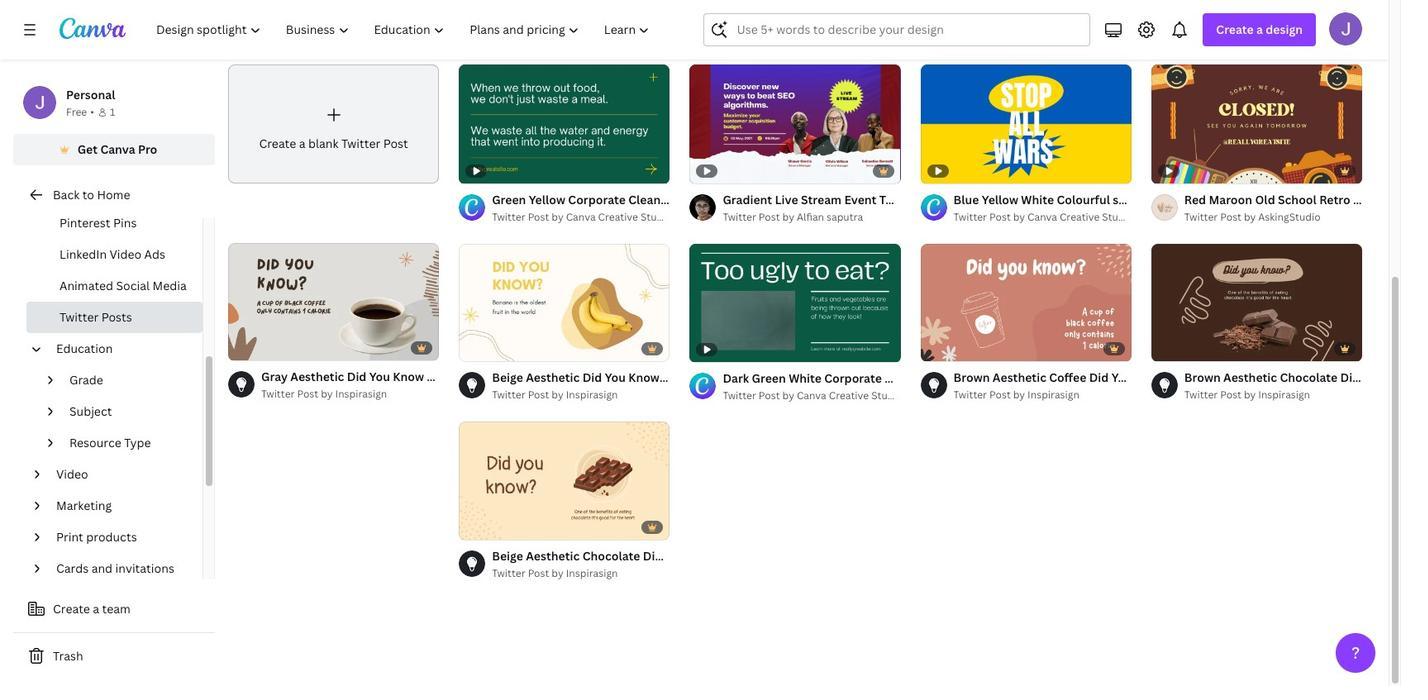 Task type: locate. For each thing, give the bounding box(es) containing it.
twitter post by inspirasign link for brown aesthetic chocolate did you kn
[[1185, 387, 1363, 404]]

did for beige aesthetic chocolate did you know twitter post
[[643, 549, 663, 564]]

canva
[[100, 141, 135, 157], [566, 210, 596, 224], [1028, 210, 1058, 224], [797, 389, 827, 403]]

stream
[[801, 191, 842, 207]]

marketing
[[56, 498, 112, 514]]

0 vertical spatial beige
[[492, 370, 523, 386]]

2 horizontal spatial creative
[[1060, 210, 1100, 224]]

create a design button
[[1204, 13, 1317, 46]]

1 horizontal spatial coffee
[[1050, 370, 1087, 386]]

brown
[[954, 370, 990, 386], [1185, 370, 1221, 386]]

type
[[124, 435, 151, 451]]

aesthetic down beige aesthetic did you know banana twitter post image
[[526, 370, 580, 386]]

twitter post by canva creative studio
[[492, 210, 672, 224], [954, 210, 1134, 224], [723, 389, 903, 403]]

twitter post by canva creative studio for did
[[492, 210, 672, 224]]

0 vertical spatial video
[[110, 246, 142, 262]]

beige
[[492, 370, 523, 386], [492, 549, 523, 564]]

pro
[[138, 141, 157, 157]]

free •
[[66, 105, 94, 119]]

aesthetic inside gray aesthetic did you know black coffee twitter post twitter post by inspirasign
[[291, 369, 344, 385]]

1 beige from the top
[[492, 370, 523, 386]]

1 horizontal spatial video
[[110, 246, 142, 262]]

you for beige aesthetic chocolate did you know twitter post
[[666, 549, 686, 564]]

create a blank twitter post element
[[228, 65, 439, 183]]

brown aesthetic chocolate did you kn twitter post by inspirasign
[[1185, 370, 1402, 402]]

beige for beige aesthetic chocolate did you know twitter post
[[492, 549, 523, 564]]

brown aesthetic chocolate did you know twitter post image
[[1152, 243, 1363, 362]]

did for brown aesthetic chocolate did you kn
[[1341, 370, 1361, 386]]

1 vertical spatial create
[[259, 135, 296, 151]]

brown aesthetic coffee did you know twitter post image
[[921, 243, 1132, 362]]

canva for coffee's twitter post by canva creative studio link
[[1028, 210, 1058, 224]]

back to home link
[[13, 179, 215, 212]]

free
[[66, 105, 87, 119]]

aesthetic for beige aesthetic did you know banana twitter post
[[526, 370, 580, 386]]

did inside brown aesthetic chocolate did you kn twitter post by inspirasign
[[1341, 370, 1361, 386]]

inspirasign inside brown aesthetic chocolate did you kn twitter post by inspirasign
[[1259, 388, 1311, 402]]

1 horizontal spatial chocolate
[[1281, 370, 1338, 386]]

1 brown from the left
[[954, 370, 990, 386]]

get canva pro
[[77, 141, 157, 157]]

inspirasign down beige aesthetic chocolate did you know twitter post link
[[566, 567, 618, 581]]

create
[[1217, 22, 1254, 37], [259, 135, 296, 151], [53, 601, 90, 617]]

canva inside get canva pro button
[[100, 141, 135, 157]]

a left design
[[1257, 22, 1264, 37]]

inspirasign down brown aesthetic coffee did you know twitter post link
[[1028, 388, 1080, 402]]

you inside brown aesthetic chocolate did you kn twitter post by inspirasign
[[1363, 370, 1384, 386]]

canva for the middle twitter post by canva creative studio link
[[797, 389, 827, 403]]

black
[[427, 369, 458, 385]]

1
[[110, 105, 115, 119]]

beige inside the beige aesthetic did you know banana twitter post twitter post by inspirasign
[[492, 370, 523, 386]]

create for create a team
[[53, 601, 90, 617]]

create a design
[[1217, 22, 1303, 37]]

you
[[369, 369, 390, 385], [605, 370, 626, 386], [1112, 370, 1133, 386], [1363, 370, 1384, 386], [666, 549, 686, 564]]

2 vertical spatial a
[[93, 601, 99, 617]]

gray aesthetic did you know black coffee twitter post link
[[261, 368, 568, 387]]

2 horizontal spatial a
[[1257, 22, 1264, 37]]

animated
[[60, 278, 113, 294]]

brown for brown aesthetic coffee did you know twitter post
[[954, 370, 990, 386]]

2 horizontal spatial twitter post by canva creative studio
[[954, 210, 1134, 224]]

aesthetic inside the beige aesthetic did you know banana twitter post twitter post by inspirasign
[[526, 370, 580, 386]]

products
[[86, 529, 137, 545]]

2 horizontal spatial twitter post by canva creative studio link
[[954, 209, 1134, 225]]

twitter post by inspirasign link for gray aesthetic did you know black coffee twitter post
[[261, 387, 439, 403]]

0 horizontal spatial brown
[[954, 370, 990, 386]]

2 beige from the top
[[492, 549, 523, 564]]

0 vertical spatial chocolate
[[1281, 370, 1338, 386]]

video left ads
[[110, 246, 142, 262]]

aesthetic down the beige aesthetic chocolate did you know twitter post image
[[526, 549, 580, 564]]

you inside beige aesthetic chocolate did you know twitter post twitter post by inspirasign
[[666, 549, 686, 564]]

inspirasign inside the beige aesthetic did you know banana twitter post twitter post by inspirasign
[[566, 388, 618, 402]]

home
[[97, 187, 130, 203]]

0 horizontal spatial coffee
[[460, 369, 498, 385]]

1 horizontal spatial a
[[299, 135, 306, 151]]

inspirasign down beige aesthetic did you know banana twitter post link
[[566, 388, 618, 402]]

did inside beige aesthetic chocolate did you know twitter post twitter post by inspirasign
[[643, 549, 663, 564]]

1 vertical spatial beige
[[492, 549, 523, 564]]

back to home
[[53, 187, 130, 203]]

inspirasign inside beige aesthetic chocolate did you know twitter post twitter post by inspirasign
[[566, 567, 618, 581]]

blank
[[308, 135, 339, 151]]

a for blank
[[299, 135, 306, 151]]

twitter posts
[[60, 309, 132, 325]]

twitter inside brown aesthetic chocolate did you kn twitter post by inspirasign
[[1185, 388, 1218, 402]]

studio
[[641, 210, 672, 224], [1103, 210, 1134, 224], [872, 389, 903, 403]]

inspirasign inside the brown aesthetic coffee did you know twitter post twitter post by inspirasign
[[1028, 388, 1080, 402]]

1 vertical spatial video
[[56, 466, 88, 482]]

brown aesthetic chocolate did you kn link
[[1185, 369, 1402, 387]]

create down the cards
[[53, 601, 90, 617]]

a left blank
[[299, 135, 306, 151]]

0 vertical spatial a
[[1257, 22, 1264, 37]]

aesthetic inside brown aesthetic chocolate did you kn twitter post by inspirasign
[[1224, 370, 1278, 386]]

2 brown from the left
[[1185, 370, 1221, 386]]

chocolate inside beige aesthetic chocolate did you know twitter post twitter post by inspirasign
[[583, 549, 640, 564]]

video up marketing
[[56, 466, 88, 482]]

know
[[393, 369, 424, 385], [629, 370, 660, 386], [1136, 370, 1167, 386], [689, 549, 720, 564]]

chocolate for know
[[583, 549, 640, 564]]

brown inside brown aesthetic chocolate did you kn twitter post by inspirasign
[[1185, 370, 1221, 386]]

2 horizontal spatial studio
[[1103, 210, 1134, 224]]

create a team button
[[13, 593, 215, 626]]

resource
[[69, 435, 121, 451]]

event
[[845, 191, 877, 207]]

creative for did
[[1060, 210, 1100, 224]]

video inside "link"
[[56, 466, 88, 482]]

marketing link
[[50, 490, 193, 522]]

gray aesthetic did you know black coffee twitter post twitter post by inspirasign
[[261, 369, 568, 401]]

2 vertical spatial create
[[53, 601, 90, 617]]

0 horizontal spatial create
[[53, 601, 90, 617]]

a inside button
[[93, 601, 99, 617]]

1 horizontal spatial brown
[[1185, 370, 1221, 386]]

1 horizontal spatial studio
[[872, 389, 903, 403]]

education
[[56, 341, 113, 356]]

0 horizontal spatial chocolate
[[583, 549, 640, 564]]

chocolate inside brown aesthetic chocolate did you kn twitter post by inspirasign
[[1281, 370, 1338, 386]]

twitter post by inspirasign link for beige aesthetic chocolate did you know twitter post
[[492, 566, 670, 583]]

aesthetic
[[291, 369, 344, 385], [526, 370, 580, 386], [993, 370, 1047, 386], [1224, 370, 1278, 386], [526, 549, 580, 564]]

you inside the brown aesthetic coffee did you know twitter post twitter post by inspirasign
[[1112, 370, 1133, 386]]

aesthetic inside beige aesthetic chocolate did you know twitter post twitter post by inspirasign
[[526, 549, 580, 564]]

a for team
[[93, 601, 99, 617]]

twitter
[[342, 135, 381, 151], [880, 191, 919, 207], [492, 210, 526, 224], [723, 210, 757, 224], [954, 210, 988, 224], [1185, 210, 1218, 224], [60, 309, 99, 325], [500, 369, 540, 385], [708, 370, 747, 386], [1170, 370, 1209, 386], [261, 387, 295, 401], [492, 388, 526, 402], [954, 388, 988, 402], [1185, 388, 1218, 402], [723, 389, 757, 403], [723, 549, 763, 564], [492, 567, 526, 581]]

brown inside the brown aesthetic coffee did you know twitter post twitter post by inspirasign
[[954, 370, 990, 386]]

create left blank
[[259, 135, 296, 151]]

animated social media
[[60, 278, 187, 294]]

education link
[[50, 333, 193, 365]]

0 horizontal spatial a
[[93, 601, 99, 617]]

create inside button
[[53, 601, 90, 617]]

print products
[[56, 529, 137, 545]]

did inside gray aesthetic did you know black coffee twitter post twitter post by inspirasign
[[347, 369, 367, 385]]

a
[[1257, 22, 1264, 37], [299, 135, 306, 151], [93, 601, 99, 617]]

trash link
[[13, 640, 215, 673]]

0 horizontal spatial twitter post by canva creative studio link
[[492, 209, 672, 225]]

0 horizontal spatial video
[[56, 466, 88, 482]]

0 vertical spatial create
[[1217, 22, 1254, 37]]

coffee inside gray aesthetic did you know black coffee twitter post twitter post by inspirasign
[[460, 369, 498, 385]]

0 horizontal spatial creative
[[598, 210, 638, 224]]

create left design
[[1217, 22, 1254, 37]]

coffee
[[460, 369, 498, 385], [1050, 370, 1087, 386]]

create a blank twitter post link
[[228, 65, 439, 183]]

0 horizontal spatial studio
[[641, 210, 672, 224]]

0 horizontal spatial twitter post by canva creative studio
[[492, 210, 672, 224]]

beige aesthetic did you know banana twitter post link
[[492, 369, 775, 387]]

templates
[[245, 26, 301, 42]]

1 vertical spatial a
[[299, 135, 306, 151]]

aesthetic right gray
[[291, 369, 344, 385]]

grade button
[[63, 365, 193, 396]]

twitter post by inspirasign link
[[261, 387, 439, 403], [492, 387, 670, 404], [954, 387, 1132, 404], [1185, 387, 1363, 404], [492, 566, 670, 583]]

a inside dropdown button
[[1257, 22, 1264, 37]]

beige inside beige aesthetic chocolate did you know twitter post twitter post by inspirasign
[[492, 549, 523, 564]]

1 horizontal spatial create
[[259, 135, 296, 151]]

aesthetic down brown aesthetic coffee did you know twitter post "image"
[[993, 370, 1047, 386]]

aesthetic inside the brown aesthetic coffee did you know twitter post twitter post by inspirasign
[[993, 370, 1047, 386]]

by inside beige aesthetic chocolate did you know twitter post twitter post by inspirasign
[[552, 567, 564, 581]]

gray
[[261, 369, 288, 385]]

chocolate
[[1281, 370, 1338, 386], [583, 549, 640, 564]]

did inside the brown aesthetic coffee did you know twitter post twitter post by inspirasign
[[1090, 370, 1109, 386]]

pins
[[113, 215, 137, 231]]

brown aesthetic coffee did you know twitter post twitter post by inspirasign
[[954, 370, 1237, 402]]

None search field
[[704, 13, 1091, 46]]

inspirasign down brown aesthetic chocolate did you kn link
[[1259, 388, 1311, 402]]

a left team
[[93, 601, 99, 617]]

pinterest
[[60, 215, 110, 231]]

create a blank twitter post
[[259, 135, 408, 151]]

by inside gray aesthetic did you know black coffee twitter post twitter post by inspirasign
[[321, 387, 333, 401]]

media
[[153, 278, 187, 294]]

aesthetic down brown aesthetic chocolate did you know twitter post image
[[1224, 370, 1278, 386]]

2 horizontal spatial create
[[1217, 22, 1254, 37]]

twitter post by alfian saputra link
[[723, 209, 901, 225]]

video
[[110, 246, 142, 262], [56, 466, 88, 482]]

1 horizontal spatial twitter post by canva creative studio link
[[723, 388, 903, 404]]

creative
[[598, 210, 638, 224], [1060, 210, 1100, 224], [829, 389, 869, 403]]

beige aesthetic chocolate did you know twitter post twitter post by inspirasign
[[492, 549, 791, 581]]

know inside the brown aesthetic coffee did you know twitter post twitter post by inspirasign
[[1136, 370, 1167, 386]]

1 vertical spatial chocolate
[[583, 549, 640, 564]]

inspirasign down gray aesthetic did you know black coffee twitter post "link" at bottom
[[335, 387, 387, 401]]

studio for know
[[641, 210, 672, 224]]

post
[[383, 135, 408, 151], [922, 191, 947, 207], [528, 210, 549, 224], [759, 210, 780, 224], [990, 210, 1011, 224], [1221, 210, 1242, 224], [543, 369, 568, 385], [750, 370, 775, 386], [1212, 370, 1237, 386], [297, 387, 319, 401], [528, 388, 549, 402], [990, 388, 1011, 402], [1221, 388, 1242, 402], [759, 389, 780, 403], [766, 549, 791, 564], [528, 567, 549, 581]]

gradient live stream event twitter post link
[[723, 191, 947, 209]]

inspirasign
[[335, 387, 387, 401], [566, 388, 618, 402], [1028, 388, 1080, 402], [1259, 388, 1311, 402], [566, 567, 618, 581]]

create inside dropdown button
[[1217, 22, 1254, 37]]

beige for beige aesthetic did you know banana twitter post
[[492, 370, 523, 386]]



Task type: vqa. For each thing, say whether or not it's contained in the screenshot.
Side Panel tab list
no



Task type: describe. For each thing, give the bounding box(es) containing it.
1 horizontal spatial twitter post by canva creative studio
[[723, 389, 903, 403]]

askingstudio
[[1259, 210, 1321, 224]]

inspirasign for beige aesthetic chocolate did you know twitter post
[[566, 567, 618, 581]]

personal
[[66, 87, 115, 103]]

post inside brown aesthetic chocolate did you kn twitter post by inspirasign
[[1221, 388, 1242, 402]]

cards and invitations link
[[50, 553, 193, 585]]

inspirasign for beige aesthetic did you know banana twitter post
[[566, 388, 618, 402]]

print
[[56, 529, 83, 545]]

linkedin video ads
[[60, 246, 165, 262]]

10 templates
[[228, 26, 301, 42]]

print products link
[[50, 522, 193, 553]]

create a team
[[53, 601, 131, 617]]

cards
[[56, 561, 89, 576]]

inspirasign inside gray aesthetic did you know black coffee twitter post twitter post by inspirasign
[[335, 387, 387, 401]]

resource type
[[69, 435, 151, 451]]

trash
[[53, 648, 83, 664]]

studio for you
[[1103, 210, 1134, 224]]

twitter post by canva creative studio link for coffee
[[954, 209, 1134, 225]]

kn
[[1387, 370, 1402, 386]]

did inside the beige aesthetic did you know banana twitter post twitter post by inspirasign
[[583, 370, 602, 386]]

1 horizontal spatial creative
[[829, 389, 869, 403]]

get
[[77, 141, 98, 157]]

gradient
[[723, 191, 773, 207]]

linkedin
[[60, 246, 107, 262]]

beige aesthetic did you know banana twitter post twitter post by inspirasign
[[492, 370, 775, 402]]

pinterest pins link
[[26, 208, 203, 239]]

to
[[82, 187, 94, 203]]

know inside beige aesthetic chocolate did you know twitter post twitter post by inspirasign
[[689, 549, 720, 564]]

grade
[[69, 372, 103, 388]]

twitter post by askingstudio
[[1185, 210, 1321, 224]]

gradient live stream event twitter post twitter post by alfian saputra
[[723, 191, 947, 224]]

saputra
[[827, 210, 864, 224]]

team
[[102, 601, 131, 617]]

brown for brown aesthetic chocolate did you kn
[[1185, 370, 1221, 386]]

gray aesthetic did you know black coffee twitter post image
[[228, 242, 439, 361]]

aesthetic for brown aesthetic chocolate did you kn
[[1224, 370, 1278, 386]]

animated social media link
[[26, 270, 203, 302]]

beige aesthetic chocolate did you know twitter post image
[[459, 422, 670, 541]]

social
[[116, 278, 150, 294]]

banana
[[663, 370, 705, 386]]

resource type button
[[63, 428, 193, 459]]

pinterest pins
[[60, 215, 137, 231]]

ads
[[144, 246, 165, 262]]

design
[[1266, 22, 1303, 37]]

by inside the beige aesthetic did you know banana twitter post twitter post by inspirasign
[[552, 388, 564, 402]]

live
[[775, 191, 799, 207]]

linkedin video ads link
[[26, 239, 203, 270]]

aesthetic for gray aesthetic did you know black coffee twitter post
[[291, 369, 344, 385]]

create for create a blank twitter post
[[259, 135, 296, 151]]

know inside gray aesthetic did you know black coffee twitter post twitter post by inspirasign
[[393, 369, 424, 385]]

10
[[228, 26, 242, 42]]

aesthetic for brown aesthetic coffee did you know twitter post
[[993, 370, 1047, 386]]

video inside 'link'
[[110, 246, 142, 262]]

coffee inside the brown aesthetic coffee did you know twitter post twitter post by inspirasign
[[1050, 370, 1087, 386]]

back
[[53, 187, 80, 203]]

twitter post by inspirasign link for beige aesthetic did you know banana twitter post
[[492, 387, 670, 404]]

subject button
[[63, 396, 193, 428]]

by inside brown aesthetic chocolate did you kn twitter post by inspirasign
[[1245, 388, 1257, 402]]

by inside gradient live stream event twitter post twitter post by alfian saputra
[[783, 210, 795, 224]]

beige aesthetic did you know banana twitter post image
[[459, 243, 670, 362]]

posts
[[101, 309, 132, 325]]

twitter post by askingstudio link
[[1185, 209, 1363, 225]]

video link
[[50, 459, 193, 490]]

cards and invitations
[[56, 561, 174, 576]]

creative for you
[[598, 210, 638, 224]]

by inside the brown aesthetic coffee did you know twitter post twitter post by inspirasign
[[1014, 388, 1026, 402]]

brown aesthetic coffee did you know twitter post link
[[954, 369, 1237, 387]]

you inside the beige aesthetic did you know banana twitter post twitter post by inspirasign
[[605, 370, 626, 386]]

and
[[91, 561, 113, 576]]

inspirasign for brown aesthetic coffee did you know twitter post
[[1028, 388, 1080, 402]]

jacob simon image
[[1330, 12, 1363, 45]]

top level navigation element
[[146, 13, 664, 46]]

invitations
[[115, 561, 174, 576]]

know inside the beige aesthetic did you know banana twitter post twitter post by inspirasign
[[629, 370, 660, 386]]

beige aesthetic chocolate did you know twitter post link
[[492, 548, 791, 566]]

a for design
[[1257, 22, 1264, 37]]

chocolate for kn
[[1281, 370, 1338, 386]]

Search search field
[[737, 14, 1080, 45]]

twitter post by canva creative studio for coffee
[[954, 210, 1134, 224]]

twitter post by inspirasign link for brown aesthetic coffee did you know twitter post
[[954, 387, 1132, 404]]

canva for twitter post by canva creative studio link for did
[[566, 210, 596, 224]]

you for brown aesthetic coffee did you know twitter post
[[1112, 370, 1133, 386]]

get canva pro button
[[13, 134, 215, 165]]

•
[[90, 105, 94, 119]]

subject
[[69, 404, 112, 419]]

create for create a design
[[1217, 22, 1254, 37]]

alfian
[[797, 210, 825, 224]]

you inside gray aesthetic did you know black coffee twitter post twitter post by inspirasign
[[369, 369, 390, 385]]

did for brown aesthetic coffee did you know twitter post
[[1090, 370, 1109, 386]]

twitter post by canva creative studio link for did
[[492, 209, 672, 225]]

aesthetic for beige aesthetic chocolate did you know twitter post
[[526, 549, 580, 564]]

you for brown aesthetic chocolate did you kn
[[1363, 370, 1384, 386]]



